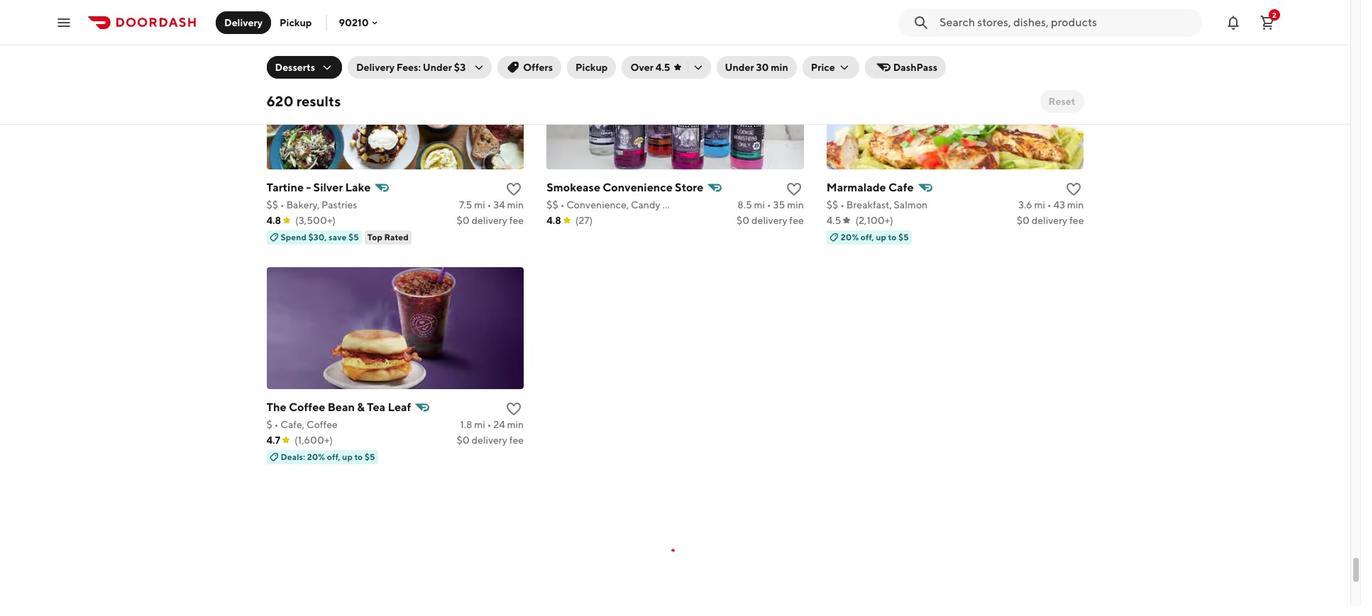 Task type: locate. For each thing, give the bounding box(es) containing it.
fee down 1.8 mi • 24 min
[[509, 435, 524, 446]]

smokease
[[547, 181, 600, 194]]

$​0 delivery fee for the coffee bean & tea leaf
[[457, 435, 524, 446]]

over 4.5 button
[[622, 56, 711, 79]]

off, right 15% in the left top of the page
[[325, 10, 338, 21]]

0 horizontal spatial $$
[[266, 199, 278, 211]]

mi right '8.5'
[[754, 199, 765, 211]]

1 vertical spatial deals:
[[281, 452, 305, 462]]

spend
[[281, 232, 307, 242]]

• left 35
[[767, 199, 771, 211]]

1 horizontal spatial under
[[725, 62, 754, 73]]

silver
[[313, 181, 343, 194]]

off, for $8
[[325, 10, 338, 21]]

1 horizontal spatial 20%
[[841, 232, 859, 242]]

rated
[[384, 232, 409, 242]]

$​0 delivery fee
[[457, 215, 524, 226], [737, 215, 804, 226], [1017, 215, 1084, 226], [457, 435, 524, 446]]

offers
[[523, 62, 553, 73]]

mi right 7.5 at top
[[474, 199, 485, 211]]

pickup left over
[[576, 62, 608, 73]]

0 vertical spatial off,
[[325, 10, 338, 21]]

2 vertical spatial off,
[[327, 452, 340, 462]]

0 vertical spatial delivery
[[224, 17, 263, 28]]

1 vertical spatial 20%
[[307, 452, 325, 462]]

$$ for marmalade
[[827, 199, 838, 211]]

salmon
[[894, 199, 928, 211]]

$​0 down "3.6"
[[1017, 215, 1030, 226]]

dashpass button
[[865, 56, 946, 79]]

1 $$ from the left
[[266, 199, 278, 211]]

$5 down tea
[[365, 452, 375, 462]]

1 vertical spatial off,
[[861, 232, 874, 242]]

1.8
[[460, 419, 472, 431]]

1 horizontal spatial $$
[[547, 199, 558, 211]]

4.8 up 'spend'
[[266, 215, 281, 226]]

tartine - silver lake
[[266, 181, 371, 194]]

0 horizontal spatial pickup
[[280, 17, 312, 28]]

fee down 3.6 mi • 43 min
[[1069, 215, 1084, 226]]

2 vertical spatial up
[[342, 452, 353, 462]]

$$ down smokease
[[547, 199, 558, 211]]

to down the (2,100+)
[[888, 232, 897, 242]]

1 horizontal spatial 4.5
[[827, 215, 841, 226]]

min down click to add this store to your saved list image
[[787, 199, 804, 211]]

0 vertical spatial deals:
[[281, 10, 305, 21]]

delivery
[[471, 215, 507, 226], [752, 215, 787, 226], [1032, 215, 1067, 226], [471, 435, 507, 446]]

delivery down 1.8 mi • 24 min
[[471, 435, 507, 446]]

pickup
[[280, 17, 312, 28], [576, 62, 608, 73]]

0 vertical spatial to
[[352, 10, 361, 21]]

$​0 delivery fee down 1.8 mi • 24 min
[[457, 435, 524, 446]]

top rated
[[367, 232, 409, 242]]

$5 down salmon
[[898, 232, 909, 242]]

delivery down 3.6 mi • 43 min
[[1032, 215, 1067, 226]]

2 vertical spatial to
[[354, 452, 363, 462]]

deals: left 15% in the left top of the page
[[281, 10, 305, 21]]

$​0
[[457, 215, 469, 226], [737, 215, 750, 226], [1017, 215, 1030, 226], [457, 435, 469, 446]]

$​0 delivery fee down 7.5 mi • 34 min
[[457, 215, 524, 226]]

fee for marmalade cafe
[[1069, 215, 1084, 226]]

min right 43
[[1067, 199, 1084, 211]]

lake
[[345, 181, 371, 194]]

1 deals: from the top
[[281, 10, 305, 21]]

deals: for deals: 20% off, up to $5
[[281, 452, 305, 462]]

under left 30
[[725, 62, 754, 73]]

to down &
[[354, 452, 363, 462]]

under 30 min button
[[716, 56, 797, 79]]

mi
[[474, 199, 485, 211], [754, 199, 765, 211], [1034, 199, 1045, 211], [474, 419, 485, 431]]

coffee up (1,600+)
[[307, 419, 338, 431]]

• down tartine in the left of the page
[[280, 199, 284, 211]]

2 under from the left
[[725, 62, 754, 73]]

min for bean
[[507, 419, 524, 431]]

off, down the (2,100+)
[[861, 232, 874, 242]]

results
[[296, 93, 341, 109]]

43
[[1053, 199, 1065, 211]]

mi right "3.6"
[[1034, 199, 1045, 211]]

$​0 down 7.5 at top
[[457, 215, 469, 226]]

marmalade
[[827, 181, 886, 194]]

$​0 delivery fee down 8.5 mi • 35 min
[[737, 215, 804, 226]]

$3
[[454, 62, 466, 73]]

1 horizontal spatial delivery
[[356, 62, 395, 73]]

delivery fees: under $3
[[356, 62, 466, 73]]

up down the (2,100+)
[[876, 232, 886, 242]]

up
[[340, 10, 350, 21], [876, 232, 886, 242], [342, 452, 353, 462]]

2
[[1272, 10, 1277, 19]]

1 horizontal spatial 4.8
[[547, 215, 561, 226]]

delivery for delivery fees: under $3
[[356, 62, 395, 73]]

20% down the (2,100+)
[[841, 232, 859, 242]]

1 horizontal spatial pickup button
[[567, 56, 616, 79]]

20%
[[841, 232, 859, 242], [307, 452, 325, 462]]

to
[[352, 10, 361, 21], [888, 232, 897, 242], [354, 452, 363, 462]]

7.5 mi • 34 min
[[459, 199, 524, 211]]

2 $$ from the left
[[547, 199, 558, 211]]

$$ for tartine
[[266, 199, 278, 211]]

tartine
[[266, 181, 304, 194]]

1 horizontal spatial $5
[[365, 452, 375, 462]]

20% off, up to $5
[[841, 232, 909, 242]]

up left $8
[[340, 10, 350, 21]]

3.6
[[1018, 199, 1032, 211]]

deals:
[[281, 10, 305, 21], [281, 452, 305, 462]]

0 vertical spatial coffee
[[289, 401, 325, 414]]

to for $8
[[352, 10, 361, 21]]

spend $30, save $5
[[281, 232, 359, 242]]

coffee
[[289, 401, 325, 414], [307, 419, 338, 431]]

click to add this store to your saved list image up 7.5 mi • 34 min
[[505, 181, 522, 198]]

34
[[493, 199, 505, 211]]

open menu image
[[55, 14, 72, 31]]

2 button
[[1253, 8, 1282, 37]]

pickup button up the desserts
[[271, 11, 320, 34]]

1 4.8 from the left
[[266, 215, 281, 226]]

pastries
[[321, 199, 357, 211]]

$8
[[362, 10, 373, 21]]

0 horizontal spatial 4.8
[[266, 215, 281, 226]]

$$ down tartine in the left of the page
[[266, 199, 278, 211]]

delivery
[[224, 17, 263, 28], [356, 62, 395, 73]]

coffee up $ • cafe, coffee
[[289, 401, 325, 414]]

35
[[773, 199, 785, 211]]

0 vertical spatial up
[[340, 10, 350, 21]]

pickup button left over
[[567, 56, 616, 79]]

1 under from the left
[[423, 62, 452, 73]]

off,
[[325, 10, 338, 21], [861, 232, 874, 242], [327, 452, 340, 462]]

delivery inside button
[[224, 17, 263, 28]]

off, for $5
[[327, 452, 340, 462]]

0 horizontal spatial 20%
[[307, 452, 325, 462]]

$$
[[266, 199, 278, 211], [547, 199, 558, 211], [827, 199, 838, 211]]

deals: down (1,600+)
[[281, 452, 305, 462]]

click to add this store to your saved list image up 3.6 mi • 43 min
[[1065, 181, 1083, 198]]

mi for marmalade cafe
[[1034, 199, 1045, 211]]

pickup button
[[271, 11, 320, 34], [567, 56, 616, 79]]

4.8
[[266, 215, 281, 226], [547, 215, 561, 226]]

90210 button
[[339, 17, 380, 28]]

$​0 down '8.5'
[[737, 215, 750, 226]]

delivery down 8.5 mi • 35 min
[[752, 215, 787, 226]]

mi right 1.8
[[474, 419, 485, 431]]

0 vertical spatial 4.5
[[656, 62, 670, 73]]

marmalade cafe
[[827, 181, 914, 194]]

click to add this store to your saved list image for marmalade cafe
[[1065, 181, 1083, 198]]

mi for the coffee bean & tea leaf
[[474, 419, 485, 431]]

fees:
[[397, 62, 421, 73]]

$
[[266, 419, 272, 431]]

bean
[[328, 401, 355, 414]]

1 horizontal spatial pickup
[[576, 62, 608, 73]]

click to add this store to your saved list image up 1.8 mi • 24 min
[[505, 401, 522, 418]]

up for $5
[[342, 452, 353, 462]]

up for $8
[[340, 10, 350, 21]]

4.5 down marmalade
[[827, 215, 841, 226]]

deals: 15% off, up to $8
[[281, 10, 373, 21]]

0 horizontal spatial pickup button
[[271, 11, 320, 34]]

click to add this store to your saved list image
[[505, 181, 522, 198], [1065, 181, 1083, 198], [505, 401, 522, 418]]

3 $$ from the left
[[827, 199, 838, 211]]

min inside button
[[771, 62, 788, 73]]

mi for tartine - silver lake
[[474, 199, 485, 211]]

delivery for the coffee bean & tea leaf
[[471, 435, 507, 446]]

fee for tartine - silver lake
[[509, 215, 524, 226]]

4.5 right over
[[656, 62, 670, 73]]

0 horizontal spatial under
[[423, 62, 452, 73]]

• down smokease
[[560, 199, 564, 211]]

up down bean
[[342, 452, 353, 462]]

0 horizontal spatial delivery
[[224, 17, 263, 28]]

0 vertical spatial 20%
[[841, 232, 859, 242]]

under left $3
[[423, 62, 452, 73]]

price
[[811, 62, 835, 73]]

1 vertical spatial delivery
[[356, 62, 395, 73]]

pickup up the desserts
[[280, 17, 312, 28]]

under 30 min
[[725, 62, 788, 73]]

smokease convenience store
[[547, 181, 704, 194]]

• left the 34
[[487, 199, 491, 211]]

fee down 8.5 mi • 35 min
[[789, 215, 804, 226]]

$​0 down 1.8
[[457, 435, 469, 446]]

3.6 mi • 43 min
[[1018, 199, 1084, 211]]

under
[[423, 62, 452, 73], [725, 62, 754, 73]]

0 horizontal spatial 4.5
[[656, 62, 670, 73]]

min right 24
[[507, 419, 524, 431]]

$$ down marmalade
[[827, 199, 838, 211]]

min right the 34
[[507, 199, 524, 211]]

fee down 7.5 mi • 34 min
[[509, 215, 524, 226]]

$​0 for the coffee bean & tea leaf
[[457, 435, 469, 446]]

$5 right save
[[348, 232, 359, 242]]

$​0 for smokease convenience store
[[737, 215, 750, 226]]

off, down (1,600+)
[[327, 452, 340, 462]]

(2,100+)
[[855, 215, 893, 226]]

&
[[357, 401, 365, 414]]

min right 30
[[771, 62, 788, 73]]

4.5
[[656, 62, 670, 73], [827, 215, 841, 226]]

to left $8
[[352, 10, 361, 21]]

min
[[771, 62, 788, 73], [507, 199, 524, 211], [787, 199, 804, 211], [1067, 199, 1084, 211], [507, 419, 524, 431]]

2 4.8 from the left
[[547, 215, 561, 226]]

delivery for tartine - silver lake
[[471, 215, 507, 226]]

to for $5
[[354, 452, 363, 462]]

$​0 delivery fee down 3.6 mi • 43 min
[[1017, 215, 1084, 226]]

min for silver
[[507, 199, 524, 211]]

delivery down 7.5 mi • 34 min
[[471, 215, 507, 226]]

reset button
[[1040, 90, 1084, 113]]

4.8 left '(27)'
[[547, 215, 561, 226]]

$30,
[[308, 232, 327, 242]]

20% down (1,600+)
[[307, 452, 325, 462]]

2 horizontal spatial $$
[[827, 199, 838, 211]]

•
[[280, 199, 284, 211], [487, 199, 491, 211], [560, 199, 564, 211], [767, 199, 771, 211], [840, 199, 844, 211], [1047, 199, 1051, 211], [274, 419, 278, 431], [487, 419, 491, 431]]

over
[[630, 62, 654, 73]]

2 deals: from the top
[[281, 452, 305, 462]]

fee
[[509, 215, 524, 226], [789, 215, 804, 226], [1069, 215, 1084, 226], [509, 435, 524, 446]]



Task type: vqa. For each thing, say whether or not it's contained in the screenshot.
Deals: related to Deals: 15% off, up to $8
yes



Task type: describe. For each thing, give the bounding box(es) containing it.
• right $ on the bottom left
[[274, 419, 278, 431]]

breakfast,
[[846, 199, 892, 211]]

$$ • breakfast, salmon
[[827, 199, 928, 211]]

1 vertical spatial up
[[876, 232, 886, 242]]

notification bell image
[[1225, 14, 1242, 31]]

delivery for smokease convenience store
[[752, 215, 787, 226]]

top
[[367, 232, 382, 242]]

620 results
[[266, 93, 341, 109]]

min for store
[[787, 199, 804, 211]]

delivery button
[[216, 11, 271, 34]]

1 vertical spatial coffee
[[307, 419, 338, 431]]

90210
[[339, 17, 369, 28]]

4.7
[[266, 435, 280, 446]]

convenience
[[603, 181, 673, 194]]

1 vertical spatial pickup button
[[567, 56, 616, 79]]

cafe
[[888, 181, 914, 194]]

1 vertical spatial 4.5
[[827, 215, 841, 226]]

click to add this store to your saved list image for the coffee bean & tea leaf
[[505, 401, 522, 418]]

tea
[[367, 401, 385, 414]]

8.5 mi • 35 min
[[738, 199, 804, 211]]

store
[[675, 181, 704, 194]]

dashpass
[[893, 62, 937, 73]]

(1,600+)
[[295, 435, 333, 446]]

click to add this store to your saved list image
[[785, 181, 802, 198]]

620
[[266, 93, 294, 109]]

$​0 delivery fee for tartine - silver lake
[[457, 215, 524, 226]]

leaf
[[388, 401, 411, 414]]

stores
[[662, 199, 691, 211]]

$ • cafe, coffee
[[266, 419, 338, 431]]

over 4.5
[[630, 62, 670, 73]]

0 horizontal spatial $5
[[348, 232, 359, 242]]

• left 24
[[487, 419, 491, 431]]

deals: 15% off, up to $8 link
[[266, 0, 524, 23]]

30
[[756, 62, 769, 73]]

save
[[329, 232, 347, 242]]

15%
[[307, 10, 323, 21]]

2 horizontal spatial $5
[[898, 232, 909, 242]]

1 vertical spatial pickup
[[576, 62, 608, 73]]

8.5
[[738, 199, 752, 211]]

under inside button
[[725, 62, 754, 73]]

4.8 for tartine - silver lake
[[266, 215, 281, 226]]

click to add this store to your saved list image for tartine - silver lake
[[505, 181, 522, 198]]

desserts button
[[266, 56, 342, 79]]

1 vertical spatial to
[[888, 232, 897, 242]]

• down marmalade
[[840, 199, 844, 211]]

delivery for delivery
[[224, 17, 263, 28]]

4.5 inside button
[[656, 62, 670, 73]]

$​0 for tartine - silver lake
[[457, 215, 469, 226]]

price button
[[802, 56, 859, 79]]

the coffee bean & tea leaf
[[266, 401, 411, 414]]

deals: 20% off, up to $5
[[281, 452, 375, 462]]

4.8 for smokease convenience store
[[547, 215, 561, 226]]

$$ • bakery, pastries
[[266, 199, 357, 211]]

0 vertical spatial pickup button
[[271, 11, 320, 34]]

$​0 delivery fee for marmalade cafe
[[1017, 215, 1084, 226]]

fee for smokease convenience store
[[789, 215, 804, 226]]

$​0 for marmalade cafe
[[1017, 215, 1030, 226]]

$​0 delivery fee for smokease convenience store
[[737, 215, 804, 226]]

$$ • convenience, candy stores
[[547, 199, 691, 211]]

1.8 mi • 24 min
[[460, 419, 524, 431]]

delivery for marmalade cafe
[[1032, 215, 1067, 226]]

fee for the coffee bean & tea leaf
[[509, 435, 524, 446]]

desserts
[[275, 62, 315, 73]]

$$ for smokease
[[547, 199, 558, 211]]

cafe,
[[280, 419, 305, 431]]

24
[[493, 419, 505, 431]]

• left 43
[[1047, 199, 1051, 211]]

-
[[306, 181, 311, 194]]

reset
[[1049, 96, 1075, 107]]

offers button
[[498, 56, 561, 79]]

candy
[[631, 199, 660, 211]]

mi for smokease convenience store
[[754, 199, 765, 211]]

bakery,
[[286, 199, 320, 211]]

(3,500+)
[[295, 215, 336, 226]]

deals: for deals: 15% off, up to $8
[[281, 10, 305, 21]]

0 vertical spatial pickup
[[280, 17, 312, 28]]

(27)
[[575, 215, 593, 226]]

Store search: begin typing to search for stores available on DoorDash text field
[[940, 15, 1194, 30]]

convenience,
[[566, 199, 629, 211]]

the
[[266, 401, 286, 414]]

7.5
[[459, 199, 472, 211]]

3 items, open order cart image
[[1259, 14, 1276, 31]]



